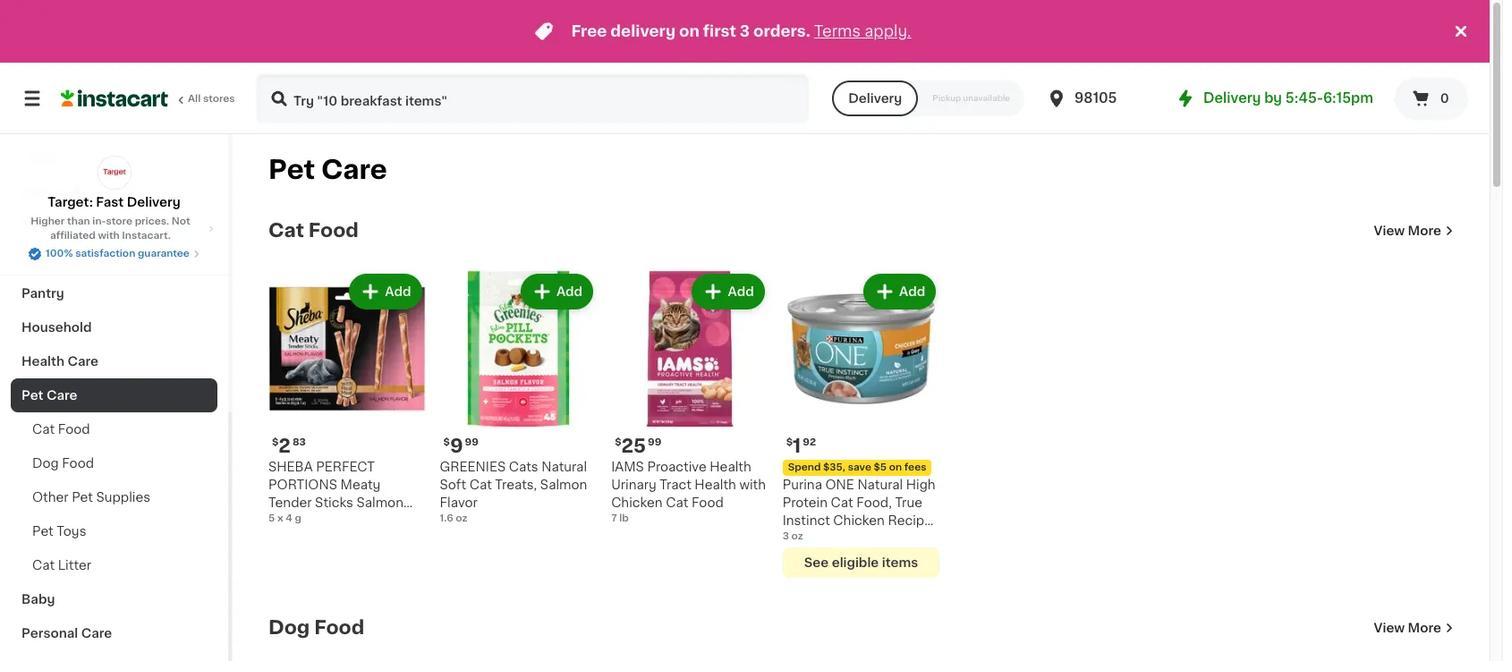 Task type: describe. For each thing, give the bounding box(es) containing it.
soda
[[21, 185, 54, 198]]

product group containing 25
[[611, 270, 768, 526]]

5:45-
[[1285, 91, 1323, 105]]

x
[[277, 513, 283, 523]]

all stores link
[[61, 73, 236, 123]]

100%
[[46, 249, 73, 259]]

tender
[[268, 496, 312, 509]]

urinary
[[611, 478, 657, 491]]

$ 25 99
[[615, 436, 661, 455]]

25
[[621, 436, 646, 455]]

store
[[106, 217, 132, 226]]

view more link for dog food
[[1374, 619, 1454, 637]]

product group containing 9
[[440, 270, 597, 526]]

terms
[[814, 24, 861, 38]]

perfect
[[316, 460, 375, 473]]

guarantee
[[138, 249, 190, 259]]

delivery for delivery
[[848, 92, 902, 105]]

3 inside item carousel region
[[783, 531, 789, 541]]

99 for 25
[[648, 437, 661, 447]]

99 for 9
[[465, 437, 479, 447]]

pet toys
[[32, 525, 86, 538]]

delivery button
[[832, 81, 918, 116]]

target: fast delivery logo image
[[97, 156, 131, 190]]

pet care link
[[11, 378, 217, 412]]

pantry
[[21, 287, 64, 300]]

cat inside greenies cats natural soft cat treats, salmon flavor 1.6 oz
[[469, 478, 492, 491]]

with inside iams proactive health urinary tract health with chicken cat food 7 lb
[[739, 478, 766, 491]]

see eligible items button
[[783, 547, 940, 578]]

chicken inside iams proactive health urinary tract health with chicken cat food 7 lb
[[611, 496, 663, 509]]

$ for 1
[[786, 437, 793, 447]]

6:15pm
[[1323, 91, 1373, 105]]

salmon for treats,
[[540, 478, 587, 491]]

delivery for delivery by 5:45-6:15pm
[[1203, 91, 1261, 105]]

fees
[[904, 462, 926, 472]]

1 vertical spatial health
[[710, 460, 751, 473]]

pet toys link
[[11, 514, 217, 548]]

1
[[793, 436, 801, 455]]

0 horizontal spatial delivery
[[127, 196, 181, 208]]

high
[[906, 478, 935, 491]]

prices.
[[135, 217, 169, 226]]

$ for 25
[[615, 437, 621, 447]]

0 vertical spatial pet care
[[268, 157, 387, 183]]

cat inside iams proactive health urinary tract health with chicken cat food 7 lb
[[666, 496, 688, 509]]

92
[[803, 437, 816, 447]]

juice link
[[11, 140, 217, 174]]

1 horizontal spatial dog food link
[[268, 617, 364, 638]]

personal care link
[[11, 616, 217, 650]]

satisfaction
[[75, 249, 135, 259]]

98105
[[1075, 91, 1117, 105]]

iams proactive health urinary tract health with chicken cat food 7 lb
[[611, 460, 766, 523]]

instinct
[[783, 514, 830, 527]]

baby link
[[11, 582, 217, 616]]

1 horizontal spatial dog
[[268, 618, 310, 637]]

stores
[[203, 94, 235, 104]]

health care
[[21, 355, 98, 368]]

flavor for cat
[[268, 514, 306, 527]]

higher than in-store prices. not affiliated with instacart.
[[31, 217, 190, 241]]

on inside product group
[[889, 462, 902, 472]]

other pet supplies link
[[11, 480, 217, 514]]

oz inside greenies cats natural soft cat treats, salmon flavor 1.6 oz
[[456, 513, 467, 523]]

recipe
[[888, 514, 932, 527]]

add for 25
[[728, 285, 754, 298]]

delivery
[[610, 24, 676, 38]]

0 horizontal spatial pet care
[[21, 389, 77, 402]]

by
[[1264, 91, 1282, 105]]

$5
[[874, 462, 887, 472]]

view more link for cat food
[[1374, 222, 1454, 240]]

7
[[611, 513, 617, 523]]

litter
[[58, 559, 91, 572]]

1 horizontal spatial cat food link
[[268, 220, 359, 242]]

83
[[292, 437, 306, 447]]

apply.
[[865, 24, 911, 38]]

gravy
[[797, 532, 834, 544]]

1 horizontal spatial cat food
[[268, 221, 359, 240]]

$ for 9
[[443, 437, 450, 447]]

treats
[[335, 514, 374, 527]]

baby
[[21, 593, 55, 606]]

$ for 2
[[272, 437, 279, 447]]

0 horizontal spatial dog food link
[[11, 446, 217, 480]]

1 vertical spatial cat food link
[[11, 412, 217, 446]]

true
[[895, 496, 922, 509]]

tea
[[83, 219, 105, 232]]

higher than in-store prices. not affiliated with instacart. link
[[14, 215, 214, 243]]

chicken inside the 'purina one natural high protein cat food, true instinct chicken recipe in gravy'
[[833, 514, 885, 527]]

natural for food,
[[857, 478, 903, 491]]

greenies cats natural soft cat treats, salmon flavor 1.6 oz
[[440, 460, 587, 523]]

Search field
[[258, 75, 807, 122]]

eligible
[[832, 556, 879, 569]]

$ 9 99
[[443, 436, 479, 455]]

2 vertical spatial health
[[695, 478, 736, 491]]

greenies
[[440, 460, 506, 473]]

affiliated
[[50, 231, 96, 241]]

meaty
[[340, 478, 381, 491]]

98105 button
[[1046, 73, 1153, 123]]

spend
[[788, 462, 821, 472]]

delivery by 5:45-6:15pm link
[[1175, 88, 1373, 109]]

purina
[[783, 478, 822, 491]]

view for cat food
[[1374, 225, 1405, 237]]

$35,
[[823, 462, 845, 472]]

100% satisfaction guarantee
[[46, 249, 190, 259]]

1.6
[[440, 513, 453, 523]]

item carousel region
[[243, 263, 1454, 588]]

proactive
[[647, 460, 707, 473]]



Task type: locate. For each thing, give the bounding box(es) containing it.
natural right cats on the bottom left of page
[[541, 460, 587, 473]]

2 add button from the left
[[522, 276, 591, 308]]

1 horizontal spatial natural
[[857, 478, 903, 491]]

health right tract
[[695, 478, 736, 491]]

4 $ from the left
[[786, 437, 793, 447]]

3 add button from the left
[[694, 276, 763, 308]]

g
[[295, 513, 301, 523]]

add for 2
[[385, 285, 411, 298]]

flavor inside greenies cats natural soft cat treats, salmon flavor 1.6 oz
[[440, 496, 478, 509]]

& for soda
[[57, 185, 68, 198]]

limited time offer region
[[0, 0, 1450, 63]]

with down 'in-'
[[98, 231, 120, 241]]

with
[[98, 231, 120, 241], [739, 478, 766, 491]]

salmon right treats,
[[540, 478, 587, 491]]

1 add from the left
[[385, 285, 411, 298]]

more for dog food
[[1408, 621, 1441, 634]]

health care link
[[11, 344, 217, 378]]

items
[[882, 556, 918, 569]]

1 product group from the left
[[268, 270, 425, 527]]

oz down instinct
[[791, 531, 803, 541]]

add button for 2
[[351, 276, 420, 308]]

3 right first
[[740, 24, 750, 38]]

soft
[[440, 478, 466, 491]]

target:
[[48, 196, 93, 208]]

1 vertical spatial pet care
[[21, 389, 77, 402]]

3 inside limited time offer 'region'
[[740, 24, 750, 38]]

0 vertical spatial with
[[98, 231, 120, 241]]

3 oz
[[783, 531, 803, 541]]

4 add from the left
[[899, 285, 925, 298]]

2 $ from the left
[[615, 437, 621, 447]]

0 vertical spatial view more
[[1374, 225, 1441, 237]]

salmon for sticks
[[356, 496, 403, 509]]

oz right 1.6
[[456, 513, 467, 523]]

$ up iams
[[615, 437, 621, 447]]

1 vertical spatial chicken
[[833, 514, 885, 527]]

toys
[[57, 525, 86, 538]]

0 horizontal spatial 99
[[465, 437, 479, 447]]

iams
[[611, 460, 644, 473]]

product group
[[268, 270, 425, 527], [440, 270, 597, 526], [611, 270, 768, 526], [783, 270, 940, 578]]

cat
[[268, 221, 304, 240], [32, 423, 55, 436], [469, 478, 492, 491], [666, 496, 688, 509], [831, 496, 853, 509], [309, 514, 332, 527], [32, 559, 55, 572]]

0 vertical spatial dog
[[32, 457, 59, 470]]

1 vertical spatial view
[[1374, 621, 1405, 634]]

chicken
[[611, 496, 663, 509], [833, 514, 885, 527]]

cat food link
[[268, 220, 359, 242], [11, 412, 217, 446]]

3
[[740, 24, 750, 38], [783, 531, 789, 541]]

3 product group from the left
[[611, 270, 768, 526]]

natural for salmon
[[541, 460, 587, 473]]

natural inside greenies cats natural soft cat treats, salmon flavor 1.6 oz
[[541, 460, 587, 473]]

sheba perfect portions meaty tender sticks salmon flavor cat treats
[[268, 460, 403, 527]]

3 down instinct
[[783, 531, 789, 541]]

$ inside $ 2 83
[[272, 437, 279, 447]]

0 vertical spatial health
[[21, 355, 64, 368]]

care inside health care link
[[67, 355, 98, 368]]

1 vertical spatial dog food
[[268, 618, 364, 637]]

instacart logo image
[[61, 88, 168, 109]]

& for coffee
[[69, 219, 80, 232]]

pantry link
[[11, 276, 217, 310]]

add button for 9
[[522, 276, 591, 308]]

higher
[[31, 217, 65, 226]]

0 vertical spatial on
[[679, 24, 700, 38]]

natural inside the 'purina one natural high protein cat food, true instinct chicken recipe in gravy'
[[857, 478, 903, 491]]

see eligible items
[[804, 556, 918, 569]]

1 vertical spatial 3
[[783, 531, 789, 541]]

more for cat food
[[1408, 225, 1441, 237]]

dog food link
[[11, 446, 217, 480], [268, 617, 364, 638]]

1 $ from the left
[[272, 437, 279, 447]]

2 add from the left
[[556, 285, 583, 298]]

care for health care link
[[67, 355, 98, 368]]

0 horizontal spatial chicken
[[611, 496, 663, 509]]

all
[[188, 94, 201, 104]]

0 vertical spatial cat food link
[[268, 220, 359, 242]]

1 99 from the left
[[648, 437, 661, 447]]

terms apply. link
[[814, 24, 911, 38]]

1 horizontal spatial flavor
[[440, 496, 478, 509]]

0 vertical spatial salmon
[[540, 478, 587, 491]]

0 horizontal spatial 3
[[740, 24, 750, 38]]

natural
[[541, 460, 587, 473], [857, 478, 903, 491]]

1 vertical spatial flavor
[[268, 514, 306, 527]]

in
[[783, 532, 794, 544]]

delivery down terms apply. link
[[848, 92, 902, 105]]

0 vertical spatial &
[[57, 185, 68, 198]]

service type group
[[832, 81, 1024, 116]]

1 view more link from the top
[[1374, 222, 1454, 240]]

one
[[825, 478, 854, 491]]

1 vertical spatial view more link
[[1374, 619, 1454, 637]]

0 button
[[1395, 77, 1468, 120]]

0 vertical spatial more
[[1408, 225, 1441, 237]]

0 horizontal spatial salmon
[[356, 496, 403, 509]]

sports
[[21, 253, 65, 266]]

1 horizontal spatial with
[[739, 478, 766, 491]]

$ inside $ 1 92
[[786, 437, 793, 447]]

in-
[[92, 217, 106, 226]]

view for dog food
[[1374, 621, 1405, 634]]

0 horizontal spatial oz
[[456, 513, 467, 523]]

0 vertical spatial chicken
[[611, 496, 663, 509]]

1 vertical spatial salmon
[[356, 496, 403, 509]]

1 horizontal spatial 99
[[648, 437, 661, 447]]

than
[[67, 217, 90, 226]]

delivery by 5:45-6:15pm
[[1203, 91, 1373, 105]]

care inside 'personal care' link
[[81, 627, 112, 640]]

2 more from the top
[[1408, 621, 1441, 634]]

$ 1 92
[[786, 436, 816, 455]]

salmon inside greenies cats natural soft cat treats, salmon flavor 1.6 oz
[[540, 478, 587, 491]]

0 vertical spatial view
[[1374, 225, 1405, 237]]

0 vertical spatial flavor
[[440, 496, 478, 509]]

sports drinks link
[[11, 242, 217, 276]]

2 99 from the left
[[465, 437, 479, 447]]

2 product group from the left
[[440, 270, 597, 526]]

1 vertical spatial dog
[[268, 618, 310, 637]]

with left 'purina'
[[739, 478, 766, 491]]

99 inside $ 25 99
[[648, 437, 661, 447]]

1 more from the top
[[1408, 225, 1441, 237]]

& right soda
[[57, 185, 68, 198]]

first
[[703, 24, 736, 38]]

& left tea
[[69, 219, 80, 232]]

None search field
[[256, 73, 809, 123]]

2 view more from the top
[[1374, 621, 1441, 634]]

0 vertical spatial 3
[[740, 24, 750, 38]]

0 horizontal spatial natural
[[541, 460, 587, 473]]

99 inside the $ 9 99
[[465, 437, 479, 447]]

0 horizontal spatial &
[[57, 185, 68, 198]]

2 view more link from the top
[[1374, 619, 1454, 637]]

portions
[[268, 478, 337, 491]]

juice
[[21, 151, 57, 164]]

target: fast delivery
[[48, 196, 181, 208]]

99 right 9
[[465, 437, 479, 447]]

food,
[[856, 496, 892, 509]]

1 vertical spatial &
[[69, 219, 80, 232]]

target: fast delivery link
[[48, 156, 181, 211]]

delivery left by
[[1203, 91, 1261, 105]]

coffee & tea link
[[11, 208, 217, 242]]

1 horizontal spatial oz
[[791, 531, 803, 541]]

household
[[21, 321, 92, 334]]

flavor inside sheba perfect portions meaty tender sticks salmon flavor cat treats
[[268, 514, 306, 527]]

care inside "pet care" link
[[46, 389, 77, 402]]

salmon inside sheba perfect portions meaty tender sticks salmon flavor cat treats
[[356, 496, 403, 509]]

add button
[[351, 276, 420, 308], [522, 276, 591, 308], [694, 276, 763, 308], [865, 276, 934, 308]]

view more for cat food
[[1374, 225, 1441, 237]]

health right proactive
[[710, 460, 751, 473]]

3 add from the left
[[728, 285, 754, 298]]

0 horizontal spatial cat food link
[[11, 412, 217, 446]]

2 horizontal spatial delivery
[[1203, 91, 1261, 105]]

add button for 25
[[694, 276, 763, 308]]

with inside higher than in-store prices. not affiliated with instacart.
[[98, 231, 120, 241]]

1 view from the top
[[1374, 225, 1405, 237]]

0 vertical spatial cat food
[[268, 221, 359, 240]]

1 horizontal spatial dog food
[[268, 618, 364, 637]]

care for "pet care" link on the bottom left of page
[[46, 389, 77, 402]]

99 right 25
[[648, 437, 661, 447]]

0 vertical spatial dog food link
[[11, 446, 217, 480]]

4 product group from the left
[[783, 270, 940, 578]]

lb
[[619, 513, 629, 523]]

coffee
[[21, 219, 66, 232]]

on right $5 on the bottom right
[[889, 462, 902, 472]]

purina one natural high protein cat food, true instinct chicken recipe in gravy
[[783, 478, 935, 544]]

all stores
[[188, 94, 235, 104]]

2
[[279, 436, 291, 455]]

1 horizontal spatial chicken
[[833, 514, 885, 527]]

$ 2 83
[[272, 436, 306, 455]]

0 horizontal spatial flavor
[[268, 514, 306, 527]]

2 view from the top
[[1374, 621, 1405, 634]]

chicken down food,
[[833, 514, 885, 527]]

cat food
[[268, 221, 359, 240], [32, 423, 90, 436]]

fast
[[96, 196, 124, 208]]

other
[[32, 491, 69, 504]]

100% satisfaction guarantee button
[[28, 243, 200, 261]]

5 x 4 g
[[268, 513, 301, 523]]

view more for dog food
[[1374, 621, 1441, 634]]

1 horizontal spatial on
[[889, 462, 902, 472]]

$ inside the $ 9 99
[[443, 437, 450, 447]]

$ left 83
[[272, 437, 279, 447]]

4 add button from the left
[[865, 276, 934, 308]]

coffee & tea
[[21, 219, 105, 232]]

cat inside the 'purina one natural high protein cat food, true instinct chicken recipe in gravy'
[[831, 496, 853, 509]]

sports drinks
[[21, 253, 109, 266]]

$ left 92 in the right of the page
[[786, 437, 793, 447]]

water
[[71, 185, 109, 198]]

1 vertical spatial natural
[[857, 478, 903, 491]]

sheba
[[268, 460, 313, 473]]

free delivery on first 3 orders. terms apply.
[[571, 24, 911, 38]]

$ up "greenies"
[[443, 437, 450, 447]]

$ inside $ 25 99
[[615, 437, 621, 447]]

on inside limited time offer 'region'
[[679, 24, 700, 38]]

add for 9
[[556, 285, 583, 298]]

3 $ from the left
[[443, 437, 450, 447]]

delivery inside button
[[848, 92, 902, 105]]

1 horizontal spatial &
[[69, 219, 80, 232]]

dog food inside dog food link
[[32, 457, 94, 470]]

1 vertical spatial more
[[1408, 621, 1441, 634]]

1 vertical spatial with
[[739, 478, 766, 491]]

0 vertical spatial natural
[[541, 460, 587, 473]]

orders.
[[753, 24, 810, 38]]

instacart.
[[122, 231, 171, 241]]

product group containing 1
[[783, 270, 940, 578]]

add
[[385, 285, 411, 298], [556, 285, 583, 298], [728, 285, 754, 298], [899, 285, 925, 298]]

salmon down 'meaty'
[[356, 496, 403, 509]]

flavor for 1.6
[[440, 496, 478, 509]]

&
[[57, 185, 68, 198], [69, 219, 80, 232]]

see
[[804, 556, 829, 569]]

1 vertical spatial oz
[[791, 531, 803, 541]]

1 add button from the left
[[351, 276, 420, 308]]

0 vertical spatial dog food
[[32, 457, 94, 470]]

soda & water
[[21, 185, 109, 198]]

save
[[848, 462, 871, 472]]

1 horizontal spatial delivery
[[848, 92, 902, 105]]

1 view more from the top
[[1374, 225, 1441, 237]]

0 vertical spatial view more link
[[1374, 222, 1454, 240]]

soda & water link
[[11, 174, 217, 208]]

food inside iams proactive health urinary tract health with chicken cat food 7 lb
[[691, 496, 724, 509]]

1 horizontal spatial salmon
[[540, 478, 587, 491]]

cat litter link
[[11, 548, 217, 582]]

0 horizontal spatial dog food
[[32, 457, 94, 470]]

health down "household" at left
[[21, 355, 64, 368]]

1 vertical spatial view more
[[1374, 621, 1441, 634]]

1 vertical spatial on
[[889, 462, 902, 472]]

chicken down urinary
[[611, 496, 663, 509]]

delivery up the prices.
[[127, 196, 181, 208]]

product group containing 2
[[268, 270, 425, 527]]

0 horizontal spatial cat food
[[32, 423, 90, 436]]

not
[[172, 217, 190, 226]]

1 vertical spatial dog food link
[[268, 617, 364, 638]]

1 horizontal spatial 3
[[783, 531, 789, 541]]

cats
[[509, 460, 538, 473]]

0 vertical spatial oz
[[456, 513, 467, 523]]

natural down $5 on the bottom right
[[857, 478, 903, 491]]

care for 'personal care' link
[[81, 627, 112, 640]]

0 horizontal spatial dog
[[32, 457, 59, 470]]

on left first
[[679, 24, 700, 38]]

1 horizontal spatial pet care
[[268, 157, 387, 183]]

on
[[679, 24, 700, 38], [889, 462, 902, 472]]

sticks
[[315, 496, 353, 509]]

1 vertical spatial cat food
[[32, 423, 90, 436]]

9
[[450, 436, 463, 455]]

0 horizontal spatial with
[[98, 231, 120, 241]]

food
[[308, 221, 359, 240], [58, 423, 90, 436], [62, 457, 94, 470], [691, 496, 724, 509], [314, 618, 364, 637]]

cat inside sheba perfect portions meaty tender sticks salmon flavor cat treats
[[309, 514, 332, 527]]

pet care
[[268, 157, 387, 183], [21, 389, 77, 402]]

more
[[1408, 225, 1441, 237], [1408, 621, 1441, 634]]

0 horizontal spatial on
[[679, 24, 700, 38]]

cat litter
[[32, 559, 91, 572]]



Task type: vqa. For each thing, say whether or not it's contained in the screenshot.
stores
yes



